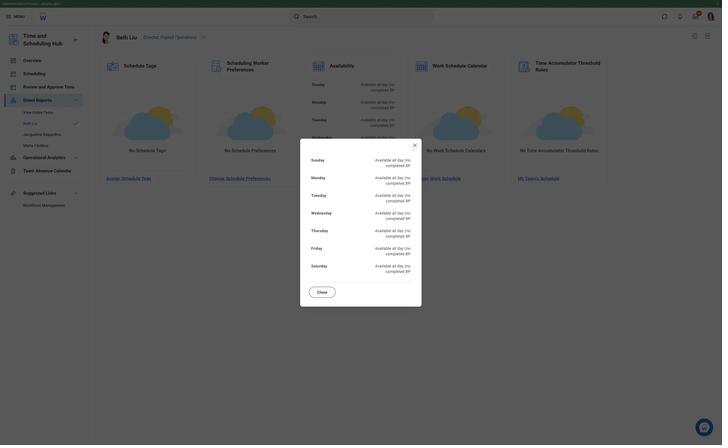Task type: describe. For each thing, give the bounding box(es) containing it.
change schedule preferences button
[[207, 173, 273, 184]]

friday
[[311, 246, 322, 251]]

x image
[[412, 143, 418, 148]]

0 vertical spatial beth liu
[[116, 34, 137, 41]]

demo_f075.png image
[[99, 31, 112, 44]]

1 vertical spatial wednesday
[[311, 211, 332, 215]]

check image
[[73, 121, 79, 126]]

work for no work schedule calendars
[[434, 148, 444, 153]]

assign schedule tags
[[106, 176, 151, 181]]

team inside direct reports 'element'
[[43, 110, 53, 115]]

beth liu inside beth liu link
[[23, 121, 37, 126]]

transformation import image
[[73, 36, 79, 43]]

no for scheduling worker preferences
[[225, 148, 231, 153]]

liu inside beth liu link
[[32, 121, 37, 126]]

work schedule calendar
[[433, 63, 488, 69]]

payroll
[[161, 35, 174, 40]]

my team's schedule button
[[516, 173, 562, 184]]

worker
[[253, 60, 269, 66]]

no schedule preferences
[[225, 148, 276, 153]]

implementation preview -   adeptai_dpt1
[[2, 2, 60, 6]]

direct
[[23, 98, 35, 103]]

change for scheduling worker preferences
[[209, 176, 225, 181]]

close button
[[309, 287, 336, 298]]

jacqueline desjardins link
[[4, 129, 84, 140]]

rules inside time accumulator threshold rules
[[536, 67, 548, 73]]

scheduling for scheduling worker preferences
[[227, 60, 252, 66]]

time inside time accumulator threshold rules
[[536, 60, 547, 66]]

direct reports
[[23, 98, 52, 103]]

and for review
[[38, 84, 46, 90]]

time accumulator threshold rules
[[536, 60, 601, 73]]

suggested links
[[23, 191, 56, 196]]

operations
[[175, 35, 197, 40]]

preferences for scheduling worker preferences
[[227, 67, 254, 73]]

work for change work availability
[[329, 176, 339, 181]]

implementation preview -   adeptai_dpt1 banner
[[0, 0, 722, 25]]

tags for no schedule tags
[[156, 148, 166, 153]]

and for time
[[37, 33, 46, 39]]

change for availability
[[312, 176, 328, 181]]

0 vertical spatial liu
[[129, 34, 137, 41]]

0 vertical spatial monday
[[312, 100, 326, 105]]

0 vertical spatial tuesday
[[312, 118, 327, 122]]

no for work schedule calendar
[[427, 148, 433, 153]]

work schedule calendar element
[[433, 63, 488, 70]]

jacqueline desjardins
[[23, 133, 61, 137]]

task timeoff image
[[10, 168, 17, 174]]

preferences for change schedule preferences
[[246, 176, 271, 181]]

availability inside button
[[341, 176, 363, 181]]

view entire team link
[[4, 107, 84, 118]]

1 vertical spatial accumulator
[[539, 148, 565, 153]]

overview
[[23, 58, 42, 63]]

beth liu link
[[4, 118, 84, 129]]

schedule inside button
[[442, 176, 461, 181]]

scheduling link
[[4, 67, 84, 81]]

schedule inside 'element'
[[124, 63, 145, 69]]

scheduling worker preferences element
[[227, 60, 292, 74]]

calendar for team absence calendar
[[54, 168, 72, 174]]

entire
[[33, 110, 43, 115]]

1 horizontal spatial rules
[[587, 148, 599, 153]]

view printable version (pdf) image
[[705, 33, 711, 39]]

assign schedule tags button
[[104, 173, 153, 184]]

overview link
[[4, 54, 84, 67]]

tags inside schedule tags 'element'
[[146, 63, 156, 69]]

suggested
[[23, 191, 44, 196]]

0 vertical spatial beth
[[116, 34, 128, 41]]

absence
[[35, 168, 53, 174]]

assign for work schedule calendar
[[415, 176, 429, 181]]

calendar user solid image
[[10, 84, 17, 91]]

maria cardoza link
[[4, 140, 84, 151]]

threshold inside time accumulator threshold rules
[[578, 60, 601, 66]]

work for assign work schedule
[[430, 176, 441, 181]]

cardoza
[[34, 144, 48, 148]]

team absence calendar
[[23, 168, 72, 174]]

time accumulator threshold rules element
[[536, 60, 601, 74]]

team's
[[525, 176, 540, 181]]

notifications large image
[[678, 14, 683, 19]]



Task type: locate. For each thing, give the bounding box(es) containing it.
0 vertical spatial wednesday
[[312, 136, 332, 140]]

implementation
[[2, 2, 26, 6]]

maria
[[23, 144, 33, 148]]

change schedule preferences
[[209, 176, 271, 181]]

accumulator
[[548, 60, 577, 66], [539, 148, 565, 153]]

0 vertical spatial threshold
[[578, 60, 601, 66]]

calendars
[[465, 148, 486, 153]]

schedule tags
[[124, 63, 156, 69]]

preferences inside scheduling worker preferences
[[227, 67, 254, 73]]

scheduling for scheduling
[[23, 71, 45, 76]]

scheduling down overview
[[23, 71, 45, 76]]

0 vertical spatial calendar
[[468, 63, 488, 69]]

liu
[[129, 34, 137, 41], [32, 121, 37, 126]]

0 vertical spatial tags
[[146, 63, 156, 69]]

2 vertical spatial preferences
[[246, 176, 271, 181]]

completed
[[371, 88, 389, 92], [371, 106, 389, 110], [371, 123, 389, 128], [371, 141, 389, 145], [386, 164, 405, 168], [386, 181, 405, 186], [386, 199, 405, 203], [386, 217, 405, 221], [386, 234, 405, 239], [386, 252, 405, 256], [386, 270, 405, 274]]

team absence calendar link
[[4, 165, 84, 178]]

time inside time and scheduling hub
[[23, 33, 36, 39]]

0 horizontal spatial rules
[[536, 67, 548, 73]]

schedule inside button
[[122, 176, 140, 181]]

change
[[209, 176, 225, 181], [312, 176, 328, 181]]

jacqueline
[[23, 133, 42, 137]]

0 vertical spatial sunday
[[312, 83, 325, 87]]

assign work schedule button
[[413, 173, 463, 184]]

export to excel image
[[691, 33, 698, 39]]

desjardins
[[43, 133, 61, 137]]

profile logan mcneil element
[[704, 10, 719, 23]]

0 vertical spatial and
[[37, 33, 46, 39]]

1 vertical spatial scheduling
[[227, 60, 252, 66]]

chevron down small image
[[73, 97, 79, 104]]

close environment banner image
[[716, 2, 720, 5]]

0 vertical spatial accumulator
[[548, 60, 577, 66]]

hub
[[52, 40, 62, 47]]

1 horizontal spatial assign
[[415, 176, 429, 181]]

scheduling inside time and scheduling hub
[[23, 40, 51, 47]]

0 horizontal spatial change
[[209, 176, 225, 181]]

available
[[361, 83, 376, 87], [361, 100, 376, 105], [361, 118, 376, 122], [361, 136, 376, 140], [375, 158, 391, 162], [375, 176, 391, 180], [375, 193, 391, 198], [375, 211, 391, 215], [375, 229, 391, 233], [375, 246, 391, 251], [375, 264, 391, 268]]

1 vertical spatial monday
[[311, 176, 326, 180]]

1 assign from the left
[[106, 176, 120, 181]]

3 no from the left
[[427, 148, 433, 153]]

0 horizontal spatial beth liu
[[23, 121, 37, 126]]

team left absence
[[23, 168, 34, 174]]

liu up jacqueline
[[32, 121, 37, 126]]

suggested links button
[[4, 187, 84, 200]]

scheduling inside scheduling worker preferences
[[227, 60, 252, 66]]

preferences
[[227, 67, 254, 73], [252, 148, 276, 153], [246, 176, 271, 181]]

tags for assign schedule tags
[[141, 176, 151, 181]]

submissions)
[[372, 94, 395, 98], [372, 111, 395, 116], [372, 129, 395, 133], [372, 147, 395, 151], [387, 169, 411, 173], [387, 187, 411, 191], [387, 204, 411, 209], [387, 222, 411, 226], [387, 240, 411, 244], [387, 257, 411, 262], [387, 275, 411, 279]]

beth
[[116, 34, 128, 41], [23, 121, 31, 126]]

direct reports button
[[4, 94, 84, 107]]

calendar inside navigation pane region
[[54, 168, 72, 174]]

review
[[23, 84, 37, 90]]

0 vertical spatial team
[[43, 110, 53, 115]]

2 no from the left
[[225, 148, 231, 153]]

management
[[42, 203, 65, 208]]

no for time accumulator threshold rules
[[520, 148, 526, 153]]

0 vertical spatial rules
[[536, 67, 548, 73]]

workforce management link
[[4, 200, 84, 211]]

0 vertical spatial preferences
[[227, 67, 254, 73]]

maria cardoza
[[23, 144, 48, 148]]

calendar
[[468, 63, 488, 69], [54, 168, 72, 174]]

beth inside direct reports 'element'
[[23, 121, 31, 126]]

link image
[[10, 190, 17, 197]]

direct reports element
[[4, 107, 84, 151]]

work inside button
[[430, 176, 441, 181]]

team
[[43, 110, 53, 115], [23, 168, 34, 174]]

calendar for work schedule calendar
[[468, 63, 488, 69]]

dashboard image
[[10, 57, 17, 64]]

schedule tags element
[[124, 63, 156, 70]]

and
[[37, 33, 46, 39], [38, 84, 46, 90]]

and inside time and scheduling hub
[[37, 33, 46, 39]]

-
[[39, 2, 40, 6]]

scheduling inside "link"
[[23, 71, 45, 76]]

scheduling worker preferences
[[227, 60, 269, 73]]

1 change from the left
[[209, 176, 225, 181]]

dialog containing sunday
[[300, 139, 422, 307]]

assign inside button
[[415, 176, 429, 181]]

1 vertical spatial calendar
[[54, 168, 72, 174]]

2 assign from the left
[[415, 176, 429, 181]]

day
[[382, 83, 388, 87], [382, 100, 388, 105], [382, 118, 388, 122], [382, 136, 388, 140], [398, 158, 404, 162], [398, 176, 404, 180], [398, 193, 404, 198], [398, 211, 404, 215], [398, 229, 404, 233], [398, 246, 404, 251], [398, 264, 404, 268]]

links
[[46, 191, 56, 196]]

1 vertical spatial availability
[[341, 176, 363, 181]]

no for schedule tags
[[129, 148, 135, 153]]

director,
[[143, 35, 160, 40]]

work
[[433, 63, 444, 69], [434, 148, 444, 153], [329, 176, 339, 181], [430, 176, 441, 181]]

view
[[23, 110, 32, 115]]

time and scheduling hub element
[[23, 32, 68, 47]]

1 vertical spatial liu
[[32, 121, 37, 126]]

tags inside assign schedule tags button
[[141, 176, 151, 181]]

no work schedule calendars
[[427, 148, 486, 153]]

0 horizontal spatial calendar
[[54, 168, 72, 174]]

no time accumulator threshold rules
[[520, 148, 599, 153]]

view team image
[[10, 97, 17, 104]]

workforce management
[[23, 203, 65, 208]]

scheduling left worker
[[227, 60, 252, 66]]

time
[[23, 33, 36, 39], [536, 60, 547, 66], [64, 84, 74, 90], [527, 148, 537, 153]]

thursday
[[311, 229, 328, 233]]

0 vertical spatial availability
[[330, 63, 354, 69]]

0 horizontal spatial liu
[[32, 121, 37, 126]]

work inside button
[[329, 176, 339, 181]]

1 vertical spatial preferences
[[252, 148, 276, 153]]

1 vertical spatial beth
[[23, 121, 31, 126]]

approve
[[47, 84, 63, 90]]

director, payroll operations
[[143, 35, 197, 40]]

availability element
[[330, 63, 354, 70]]

1 no from the left
[[129, 148, 135, 153]]

availability
[[330, 63, 354, 69], [341, 176, 363, 181]]

(no
[[389, 83, 395, 87], [389, 100, 395, 105], [389, 118, 395, 122], [389, 136, 395, 140], [405, 158, 411, 162], [405, 176, 411, 180], [405, 193, 411, 198], [405, 211, 411, 215], [405, 229, 411, 233], [405, 246, 411, 251], [405, 264, 411, 268]]

assign inside button
[[106, 176, 120, 181]]

liu left "director,"
[[129, 34, 137, 41]]

1 vertical spatial threshold
[[566, 148, 586, 153]]

1 vertical spatial rules
[[587, 148, 599, 153]]

1 horizontal spatial change
[[312, 176, 328, 181]]

calendar user solid image
[[10, 71, 17, 77]]

beth right demo_f075.png image on the left top of the page
[[116, 34, 128, 41]]

2 vertical spatial scheduling
[[23, 71, 45, 76]]

change work availability button
[[310, 173, 365, 184]]

1 vertical spatial team
[[23, 168, 34, 174]]

preview
[[26, 2, 38, 6]]

1 vertical spatial tags
[[156, 148, 166, 153]]

0 vertical spatial scheduling
[[23, 40, 51, 47]]

beth liu right demo_f075.png image on the left top of the page
[[116, 34, 137, 41]]

workforce
[[23, 203, 41, 208]]

0 horizontal spatial team
[[23, 168, 34, 174]]

1 horizontal spatial calendar
[[468, 63, 488, 69]]

monday
[[312, 100, 326, 105], [311, 176, 326, 180]]

1 horizontal spatial team
[[43, 110, 53, 115]]

beth liu
[[116, 34, 137, 41], [23, 121, 37, 126]]

beth down view
[[23, 121, 31, 126]]

team right entire
[[43, 110, 53, 115]]

1 vertical spatial beth liu
[[23, 121, 37, 126]]

accumulator inside time accumulator threshold rules
[[548, 60, 577, 66]]

navigation pane region
[[0, 25, 88, 446]]

preferences inside button
[[246, 176, 271, 181]]

schedule
[[124, 63, 145, 69], [446, 63, 466, 69], [136, 148, 155, 153], [232, 148, 250, 153], [445, 148, 464, 153], [122, 176, 140, 181], [226, 176, 245, 181], [442, 176, 461, 181], [541, 176, 560, 181]]

inbox large image
[[693, 14, 699, 19]]

review and approve time
[[23, 84, 74, 90]]

assign work schedule
[[415, 176, 461, 181]]

1 horizontal spatial beth
[[116, 34, 128, 41]]

preferences for no schedule preferences
[[252, 148, 276, 153]]

scheduling up overview
[[23, 40, 51, 47]]

2 vertical spatial tags
[[141, 176, 151, 181]]

adeptai_dpt1
[[41, 2, 60, 6]]

close
[[317, 290, 327, 295]]

tuesday
[[312, 118, 327, 122], [311, 193, 327, 198]]

1 horizontal spatial liu
[[129, 34, 137, 41]]

my team's schedule
[[518, 176, 560, 181]]

saturday
[[311, 264, 327, 268]]

1 vertical spatial and
[[38, 84, 46, 90]]

1 horizontal spatial beth liu
[[116, 34, 137, 41]]

no schedule tags
[[129, 148, 166, 153]]

review and approve time link
[[4, 81, 84, 94]]

0 horizontal spatial assign
[[106, 176, 120, 181]]

and right review
[[38, 84, 46, 90]]

view entire team
[[23, 110, 53, 115]]

scheduling
[[23, 40, 51, 47], [227, 60, 252, 66], [23, 71, 45, 76]]

0 horizontal spatial beth
[[23, 121, 31, 126]]

director, payroll operations link
[[143, 35, 197, 40]]

2 change from the left
[[312, 176, 328, 181]]

change work availability
[[312, 176, 363, 181]]

beth liu up jacqueline
[[23, 121, 37, 126]]

chevron down small image
[[73, 190, 79, 197]]

tags
[[146, 63, 156, 69], [156, 148, 166, 153], [141, 176, 151, 181]]

reports
[[36, 98, 52, 103]]

assign
[[106, 176, 120, 181], [415, 176, 429, 181]]

available all day (no completed bp submissions)
[[361, 83, 395, 98], [361, 100, 395, 116], [361, 118, 395, 133], [361, 136, 395, 151], [375, 158, 411, 173], [375, 176, 411, 191], [375, 193, 411, 209], [375, 211, 411, 226], [375, 229, 411, 244], [375, 246, 411, 262], [375, 264, 411, 279]]

4 no from the left
[[520, 148, 526, 153]]

and up overview link
[[37, 33, 46, 39]]

sunday
[[312, 83, 325, 87], [311, 158, 325, 162]]

assign for schedule tags
[[106, 176, 120, 181]]

dialog
[[300, 139, 422, 307]]

my
[[518, 176, 524, 181]]

wednesday
[[312, 136, 332, 140], [311, 211, 332, 215]]

search image
[[293, 13, 300, 20]]

time and scheduling hub
[[23, 33, 62, 47]]

1 vertical spatial tuesday
[[311, 193, 327, 198]]

all
[[377, 83, 381, 87], [377, 100, 381, 105], [377, 118, 381, 122], [377, 136, 381, 140], [392, 158, 397, 162], [392, 176, 397, 180], [392, 193, 397, 198], [392, 211, 397, 215], [392, 229, 397, 233], [392, 246, 397, 251], [392, 264, 397, 268]]

1 vertical spatial sunday
[[311, 158, 325, 162]]

rules
[[536, 67, 548, 73], [587, 148, 599, 153]]



Task type: vqa. For each thing, say whether or not it's contained in the screenshot.


